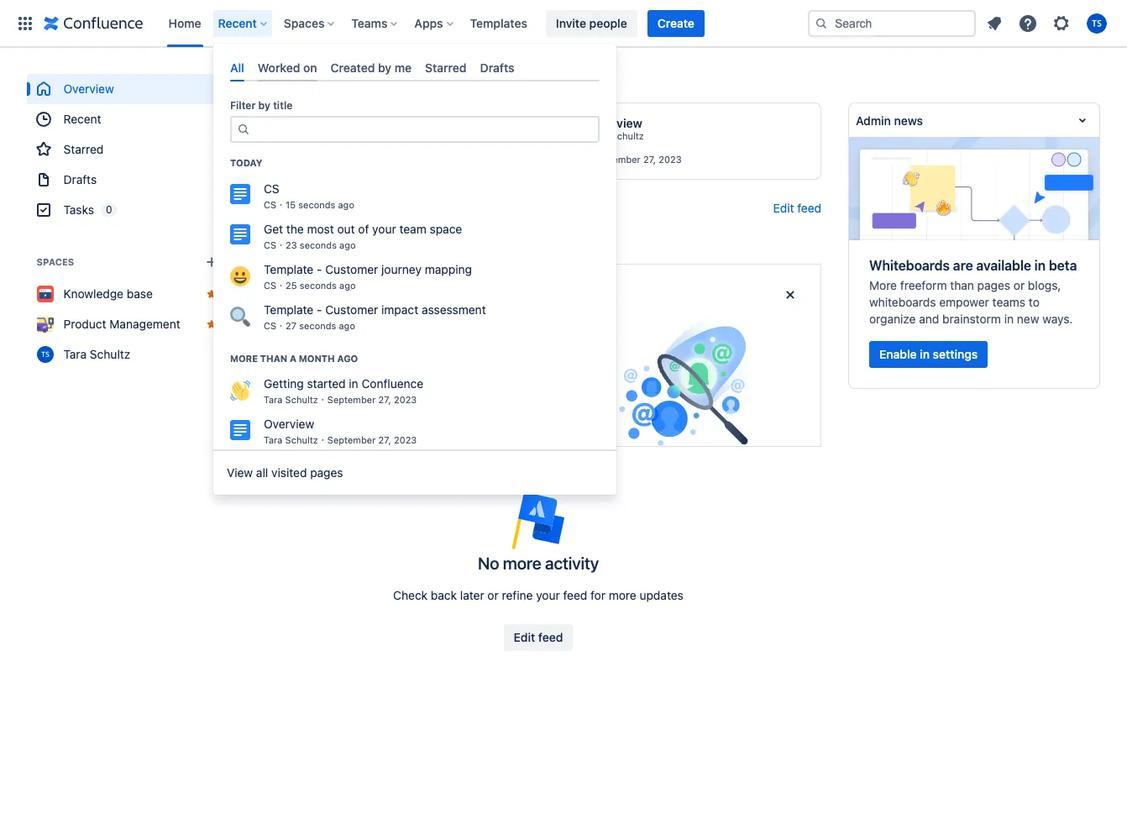 Task type: locate. For each thing, give the bounding box(es) containing it.
receive
[[535, 329, 575, 344]]

0 vertical spatial pages
[[978, 278, 1011, 292]]

by left the me
[[378, 60, 392, 75]]

unstar this space image inside knowledge base link
[[205, 287, 218, 301]]

activity up email
[[276, 329, 316, 344]]

you left left at the left top
[[339, 75, 361, 87]]

up right pick
[[282, 75, 296, 87]]

view
[[227, 466, 253, 480]]

- up cs ・ 27 seconds ago
[[317, 302, 322, 316]]

template up 27
[[264, 302, 314, 316]]

getting started in confluence down notifications
[[264, 376, 424, 391]]

edit feed for middle edit feed button
[[286, 405, 336, 419]]

tara down where
[[300, 130, 319, 141]]

by inside stay in-the-know by following people and spaces. their activity will show up in your feed, but you won't receive email notifications about it. add to, or edit, your feed anytime.
[[373, 312, 386, 327]]

enable in settings
[[879, 347, 978, 361]]

a
[[290, 353, 296, 363]]

september 27, 2023
[[592, 154, 682, 165]]

back
[[431, 588, 457, 602]]

1 vertical spatial september
[[327, 394, 376, 405]]

confluence image
[[44, 13, 143, 33], [44, 13, 143, 33]]

tara right :wave: image
[[264, 394, 283, 405]]

in
[[389, 116, 399, 130], [1035, 258, 1046, 273], [391, 287, 401, 302], [1004, 312, 1014, 326], [388, 329, 398, 344], [920, 347, 930, 361], [349, 376, 358, 391]]

customer
[[325, 262, 378, 276], [325, 302, 378, 316]]

to
[[1029, 295, 1040, 309]]

the inside the get the most out of your team space cs ・ 23 seconds ago
[[286, 222, 304, 236]]

- up cs ・ 25 seconds ago
[[317, 262, 322, 276]]

0 vertical spatial spaces
[[284, 16, 325, 30]]

confluence down off at the left top of the page
[[402, 116, 467, 130]]

1 horizontal spatial than
[[950, 278, 974, 292]]

tara schultz ・ september 27, 2023 down notifications
[[264, 394, 417, 405]]

starred right the me
[[425, 60, 467, 75]]

starred down recent link
[[64, 142, 104, 156]]

mapping
[[425, 262, 472, 276]]

seconds inside the get the most out of your team space cs ・ 23 seconds ago
[[300, 239, 337, 250]]

:wave: image
[[230, 381, 250, 401]]

2 vertical spatial overview
[[264, 417, 314, 431]]

unstar this space image down create a space icon
[[205, 287, 218, 301]]

ago down out
[[339, 239, 356, 250]]

2 template from the top
[[264, 302, 314, 316]]

seconds right 27
[[299, 320, 336, 331]]

settings icon image
[[1052, 13, 1072, 33]]

cs for cs ・ 25 seconds ago
[[264, 279, 276, 290]]

1 horizontal spatial the
[[405, 287, 424, 302]]

2 horizontal spatial edit
[[773, 201, 794, 215]]

recent up all
[[218, 16, 257, 30]]

2 cs from the top
[[264, 199, 276, 210]]

won't
[[502, 329, 532, 344]]

and
[[919, 312, 939, 326], [481, 312, 501, 327]]

filter
[[230, 99, 256, 112]]

27, for getting started in confluence
[[378, 394, 391, 405]]

0 horizontal spatial people
[[441, 312, 478, 327]]

1 horizontal spatial edit feed button
[[504, 624, 573, 651]]

:grinning: image
[[230, 266, 250, 286]]

check back later or refine your feed for more updates
[[393, 588, 684, 602]]

cs up the discover
[[264, 181, 279, 195]]

whiteboards
[[869, 295, 936, 309]]

- for template - customer journey mapping
[[317, 262, 322, 276]]

ago up out
[[338, 199, 354, 210]]

tara
[[300, 130, 319, 141], [590, 130, 609, 141], [64, 347, 87, 361], [264, 394, 283, 405], [264, 434, 283, 445]]

2 horizontal spatial edit feed button
[[773, 200, 822, 217]]

pages down available
[[978, 278, 1011, 292]]

1 horizontal spatial up
[[371, 329, 385, 344]]

in down journey
[[391, 287, 401, 302]]

month
[[299, 353, 335, 363]]

・ down get
[[276, 239, 286, 250]]

your profile and preferences image
[[1087, 13, 1107, 33]]

tara inside overview tara schultz
[[590, 130, 609, 141]]

on
[[303, 60, 317, 75]]

customer for journey
[[325, 262, 378, 276]]

help icon image
[[1018, 13, 1038, 33]]

getting inside the more than a month ago element
[[264, 376, 304, 391]]

you inside stay in-the-know by following people and spaces. their activity will show up in your feed, but you won't receive email notifications about it. add to, or edit, your feed anytime.
[[480, 329, 499, 344]]

:mag: image
[[230, 306, 250, 327], [230, 306, 250, 327]]

1 horizontal spatial edit
[[514, 630, 535, 644]]

tara schultz link down pick up where you left off
[[300, 130, 354, 142]]

1 horizontal spatial edit feed
[[514, 630, 563, 644]]

1 vertical spatial or
[[468, 346, 479, 360]]

ago down show
[[337, 353, 358, 363]]

getting started in confluence
[[300, 116, 467, 130], [264, 376, 424, 391]]

pages
[[978, 278, 1011, 292], [310, 466, 343, 480]]

by right know
[[373, 312, 386, 327]]

1 customer from the top
[[325, 262, 378, 276]]

1 horizontal spatial starred
[[425, 60, 467, 75]]

2 vertical spatial by
[[373, 312, 386, 327]]

4 cs from the top
[[264, 279, 276, 290]]

tara schultz ・ september 27, 2023 up visited
[[264, 434, 417, 445]]

・ up email
[[276, 320, 286, 331]]

overview up visited
[[264, 417, 314, 431]]

more up refine
[[503, 554, 541, 573]]

・ up stay
[[276, 279, 286, 290]]

0 vertical spatial tara schultz ・ september 27, 2023
[[264, 394, 417, 405]]

2 vertical spatial edit
[[514, 630, 535, 644]]

1 vertical spatial activity
[[545, 554, 599, 573]]

2 horizontal spatial overview
[[590, 116, 643, 130]]

overview inside the more than a month ago element
[[264, 417, 314, 431]]

:wave: image
[[270, 118, 290, 138], [270, 118, 290, 138], [230, 381, 250, 401]]

0 horizontal spatial overview
[[64, 81, 114, 96]]

seconds right 25
[[300, 279, 337, 290]]

5 cs from the top
[[264, 320, 276, 331]]

schultz up visited
[[285, 434, 318, 445]]

september down overview tara schultz
[[592, 154, 641, 165]]

0 vertical spatial unstar this space image
[[205, 287, 218, 301]]

0 vertical spatial edit feed
[[773, 201, 822, 215]]

to,
[[451, 346, 465, 360]]

management
[[110, 317, 181, 331]]

1 unstar this space image from the top
[[205, 287, 218, 301]]

27, down overview tara schultz
[[643, 154, 656, 165]]

of
[[358, 222, 369, 236]]

cs cs ・ 15 seconds ago
[[264, 181, 354, 210]]

created by me
[[331, 60, 412, 75]]

more
[[503, 554, 541, 573], [609, 588, 637, 602]]

・ down anytime.
[[318, 394, 327, 405]]

the up 23
[[286, 222, 304, 236]]

tara schultz down pick up where you left off
[[300, 130, 354, 141]]

1 horizontal spatial more
[[869, 278, 897, 292]]

0 horizontal spatial up
[[282, 75, 296, 87]]

me
[[395, 60, 412, 75]]

drafts up tasks
[[64, 172, 97, 186]]

schultz down the product management
[[90, 347, 131, 361]]

1 horizontal spatial overview
[[264, 417, 314, 431]]

started down left at the left top
[[345, 116, 386, 130]]

drafts down templates 'link'
[[480, 60, 515, 75]]

1 vertical spatial people
[[441, 312, 478, 327]]

2 horizontal spatial you
[[480, 329, 499, 344]]

1 vertical spatial the
[[405, 287, 424, 302]]

or right to,
[[468, 346, 479, 360]]

team
[[399, 222, 427, 236]]

you up edit,
[[480, 329, 499, 344]]

people inside stay in-the-know by following people and spaces. their activity will show up in your feed, but you won't receive email notifications about it. add to, or edit, your feed anytime.
[[441, 312, 478, 327]]

2 vertical spatial 27,
[[378, 434, 391, 445]]

1 vertical spatial edit feed button
[[276, 399, 346, 426]]

anytime.
[[276, 363, 322, 377]]

tara down the product
[[64, 347, 87, 361]]

ways.
[[1043, 312, 1073, 326]]

getting down a
[[264, 376, 304, 391]]

later
[[460, 588, 484, 602]]

1 vertical spatial more
[[230, 353, 258, 363]]

1 template from the top
[[264, 262, 314, 276]]

27
[[286, 320, 297, 331]]

0 vertical spatial drafts
[[480, 60, 515, 75]]

1 horizontal spatial tara schultz link
[[300, 130, 354, 142]]

1 vertical spatial edit
[[286, 405, 308, 419]]

0 horizontal spatial pages
[[310, 466, 343, 480]]

1 vertical spatial -
[[317, 302, 322, 316]]

・ up view all visited pages
[[318, 434, 327, 445]]

know
[[341, 312, 370, 327]]

0 horizontal spatial edit feed
[[286, 405, 336, 419]]

1 horizontal spatial or
[[488, 588, 499, 602]]

in down teams
[[1004, 312, 1014, 326]]

assessment
[[422, 302, 486, 316]]

0 horizontal spatial edit feed button
[[276, 399, 346, 426]]

seconds down most on the top left of page
[[300, 239, 337, 250]]

1 tara schultz ・ september 27, 2023 from the top
[[264, 394, 417, 405]]

your right of
[[372, 222, 396, 236]]

1 vertical spatial drafts
[[64, 172, 97, 186]]

more right for
[[609, 588, 637, 602]]

2 horizontal spatial tara schultz link
[[590, 130, 644, 142]]

seconds up most on the top left of page
[[298, 199, 335, 210]]

overview inside overview tara schultz
[[590, 116, 643, 130]]

1 - from the top
[[317, 262, 322, 276]]

in inside stay in-the-know by following people and spaces. their activity will show up in your feed, but you won't receive email notifications about it. add to, or edit, your feed anytime.
[[388, 329, 398, 344]]

2 horizontal spatial or
[[1014, 278, 1025, 292]]

cs down get
[[264, 239, 276, 250]]

unstar this space image inside product management link
[[205, 318, 218, 331]]

cs
[[264, 181, 279, 195], [264, 199, 276, 210], [264, 239, 276, 250], [264, 279, 276, 290], [264, 320, 276, 331]]

add
[[426, 346, 448, 360]]

and inside the "whiteboards are available in beta more freeform than pages or blogs, whiteboards empower teams to organize and brainstorm in new ways."
[[919, 312, 939, 326]]

global element
[[10, 0, 805, 47]]

cs left 27
[[264, 320, 276, 331]]

edit feed for edit feed button to the right
[[773, 201, 822, 215]]

schultz up september 27, 2023
[[611, 130, 644, 141]]

group containing overview
[[27, 74, 228, 225]]

-
[[317, 262, 322, 276], [317, 302, 322, 316]]

0 vertical spatial edit feed button
[[773, 200, 822, 217]]

pick up where you left off
[[255, 75, 410, 87]]

0 vertical spatial confluence
[[402, 116, 467, 130]]

empower
[[939, 295, 989, 309]]

than up empower
[[950, 278, 974, 292]]

home
[[168, 16, 201, 30]]

0 vertical spatial 27,
[[643, 154, 656, 165]]

their
[[549, 312, 577, 327]]

the-
[[318, 312, 341, 327]]

3 cs from the top
[[264, 239, 276, 250]]

tab list containing all
[[223, 54, 606, 82]]

search image
[[815, 16, 828, 30]]

and down whiteboards
[[919, 312, 939, 326]]

0 horizontal spatial more
[[230, 353, 258, 363]]

stay
[[276, 312, 300, 327]]

0 horizontal spatial more
[[503, 554, 541, 573]]

0 horizontal spatial tara schultz link
[[27, 339, 228, 370]]

overview up recent link
[[64, 81, 114, 96]]

following button
[[255, 223, 342, 250]]

tara schultz link down the product management
[[27, 339, 228, 370]]

view all visited pages
[[227, 466, 343, 480]]

starred
[[425, 60, 467, 75], [64, 142, 104, 156]]

activity
[[276, 329, 316, 344], [545, 554, 599, 573]]

new
[[1017, 312, 1039, 326]]

september down notifications
[[327, 394, 376, 405]]

tab list
[[223, 54, 606, 82]]

0 horizontal spatial spaces
[[37, 256, 75, 267]]

0 horizontal spatial tara schultz
[[64, 347, 131, 361]]

tara schultz down the product
[[64, 347, 131, 361]]

create link
[[647, 10, 705, 37]]

more up whiteboards
[[869, 278, 897, 292]]

edit feed
[[773, 201, 822, 215], [286, 405, 336, 419], [514, 630, 563, 644]]

cs left 25
[[264, 279, 276, 290]]

2 vertical spatial you
[[480, 329, 499, 344]]

activity up for
[[545, 554, 599, 573]]

up up the about
[[371, 329, 385, 344]]

0 horizontal spatial the
[[286, 222, 304, 236]]

feed for the bottommost edit feed button
[[538, 630, 563, 644]]

drafts
[[480, 60, 515, 75], [64, 172, 97, 186]]

in up the about
[[388, 329, 398, 344]]

spaces up on
[[284, 16, 325, 30]]

2 customer from the top
[[325, 302, 378, 316]]

the up following
[[405, 287, 424, 302]]

1 vertical spatial getting
[[264, 376, 304, 391]]

drafts inside tab list
[[480, 60, 515, 75]]

0 vertical spatial or
[[1014, 278, 1025, 292]]

0 vertical spatial the
[[286, 222, 304, 236]]

started inside the more than a month ago element
[[307, 376, 346, 391]]

0 vertical spatial up
[[282, 75, 296, 87]]

1 cs from the top
[[264, 181, 279, 195]]

by left title
[[258, 99, 270, 112]]

in-
[[303, 312, 318, 327]]

your inside the get the most out of your team space cs ・ 23 seconds ago
[[372, 222, 396, 236]]

spaces
[[284, 16, 325, 30], [37, 256, 75, 267]]

or up teams
[[1014, 278, 1025, 292]]

recent
[[218, 16, 257, 30], [64, 112, 102, 126]]

star this space image
[[205, 348, 218, 361]]

1 vertical spatial tara schultz
[[64, 347, 131, 361]]

september for getting started in confluence
[[327, 394, 376, 405]]

:grinning: image
[[230, 266, 250, 286]]

confluence down the about
[[362, 376, 424, 391]]

0 vertical spatial customer
[[325, 262, 378, 276]]

your
[[372, 222, 396, 236], [401, 329, 425, 344], [510, 346, 534, 360], [536, 588, 560, 602]]

1 horizontal spatial spaces
[[284, 16, 325, 30]]

0 vertical spatial recent
[[218, 16, 257, 30]]

0 vertical spatial getting
[[300, 116, 342, 130]]

feed for edit feed button to the right
[[797, 201, 822, 215]]

activity inside stay in-the-know by following people and spaces. their activity will show up in your feed, but you won't receive email notifications about it. add to, or edit, your feed anytime.
[[276, 329, 316, 344]]

1 horizontal spatial pages
[[978, 278, 1011, 292]]

0 vertical spatial -
[[317, 262, 322, 276]]

2 - from the top
[[317, 302, 322, 316]]

september for overview
[[327, 434, 376, 445]]

starred link
[[27, 134, 228, 165]]

people up but
[[441, 312, 478, 327]]

1 vertical spatial spaces
[[37, 256, 75, 267]]

1 vertical spatial than
[[260, 353, 287, 363]]

up
[[282, 75, 296, 87], [371, 329, 385, 344]]

impact
[[381, 302, 418, 316]]

0 vertical spatial tara schultz
[[300, 130, 354, 141]]

product management
[[64, 317, 181, 331]]

getting down where
[[300, 116, 342, 130]]

you
[[339, 75, 361, 87], [366, 287, 387, 302], [480, 329, 499, 344]]

1 horizontal spatial and
[[919, 312, 939, 326]]

template
[[264, 262, 314, 276], [264, 302, 314, 316]]

where
[[299, 75, 336, 87]]

1 vertical spatial customer
[[325, 302, 378, 316]]

more right star this space icon
[[230, 353, 258, 363]]

getting started in confluence down left at the left top
[[300, 116, 467, 130]]

- for template - customer impact assessment
[[317, 302, 322, 316]]

1 horizontal spatial people
[[589, 16, 627, 30]]

people inside button
[[589, 16, 627, 30]]

2 tara schultz ・ september 27, 2023 from the top
[[264, 434, 417, 445]]

admin news button
[[849, 103, 1100, 137]]

pages right visited
[[310, 466, 343, 480]]

customer for impact
[[325, 302, 378, 316]]

1 horizontal spatial you
[[366, 287, 387, 302]]

spaces inside popup button
[[284, 16, 325, 30]]

knowledge base
[[64, 286, 153, 301]]

1 vertical spatial confluence
[[362, 376, 424, 391]]

cs left 15
[[264, 199, 276, 210]]

1 vertical spatial recent
[[64, 112, 102, 126]]

knowledge
[[64, 286, 124, 301]]

september up the view all visited pages link
[[327, 434, 376, 445]]

overview up september 27, 2023
[[590, 116, 643, 130]]

1 vertical spatial 27,
[[378, 394, 391, 405]]

0 horizontal spatial activity
[[276, 329, 316, 344]]

spaces up knowledge
[[37, 256, 75, 267]]

following
[[389, 312, 438, 327]]

what's
[[310, 202, 351, 214]]

2 vertical spatial edit feed
[[514, 630, 563, 644]]

0 horizontal spatial drafts
[[64, 172, 97, 186]]

1 vertical spatial up
[[371, 329, 385, 344]]

than inside the "whiteboards are available in beta more freeform than pages or blogs, whiteboards empower teams to organize and brainstorm in new ways."
[[950, 278, 974, 292]]

template up 25
[[264, 262, 314, 276]]

recent down overview link
[[64, 112, 102, 126]]

you down the template - customer journey mapping
[[366, 287, 387, 302]]

tara schultz link up september 27, 2023
[[590, 130, 644, 142]]

2023
[[659, 154, 682, 165], [394, 394, 417, 405], [394, 434, 417, 445]]

cs ・ 27 seconds ago
[[264, 320, 355, 331]]

product
[[64, 317, 107, 331]]

0 vertical spatial overview
[[64, 81, 114, 96]]

in down notifications
[[349, 376, 358, 391]]

banner containing home
[[0, 0, 1127, 47]]

unstar this space image for knowledge base
[[205, 287, 218, 301]]

or right later
[[488, 588, 499, 602]]

started down month
[[307, 376, 346, 391]]

tara schultz ・ september 27, 2023
[[264, 394, 417, 405], [264, 434, 417, 445]]

2 unstar this space image from the top
[[205, 318, 218, 331]]

0 vertical spatial template
[[264, 262, 314, 276]]

27, up the view all visited pages link
[[378, 434, 391, 445]]

unstar this space image
[[205, 287, 218, 301], [205, 318, 218, 331]]

1 vertical spatial edit feed
[[286, 405, 336, 419]]

space
[[430, 222, 462, 236]]

edit for the bottommost edit feed button
[[514, 630, 535, 644]]

・
[[276, 199, 286, 210], [276, 239, 286, 250], [276, 279, 286, 290], [276, 320, 286, 331], [318, 394, 327, 405], [318, 434, 327, 445]]

2023 for getting started in confluence
[[394, 394, 417, 405]]

group
[[27, 74, 228, 225]]

1 vertical spatial you
[[366, 287, 387, 302]]

and up edit,
[[481, 312, 501, 327]]

template - customer impact assessment
[[264, 302, 486, 316]]

0 horizontal spatial you
[[339, 75, 361, 87]]

0 vertical spatial by
[[378, 60, 392, 75]]

Filter by title text field
[[255, 118, 588, 141]]

2023 for overview
[[394, 434, 417, 445]]

2 vertical spatial or
[[488, 588, 499, 602]]

0 vertical spatial edit
[[773, 201, 794, 215]]

・ up get
[[276, 199, 286, 210]]

people right invite
[[589, 16, 627, 30]]

banner
[[0, 0, 1127, 47]]

close message box image
[[780, 285, 801, 305]]

announcements
[[460, 229, 548, 244]]

1 vertical spatial tara schultz ・ september 27, 2023
[[264, 434, 417, 445]]

0 vertical spatial than
[[950, 278, 974, 292]]

tara up september 27, 2023
[[590, 130, 609, 141]]



Task type: describe. For each thing, give the bounding box(es) containing it.
ago inside cs cs ・ 15 seconds ago
[[338, 199, 354, 210]]

appswitcher icon image
[[15, 13, 35, 33]]

template - customer journey mapping
[[264, 262, 472, 276]]

refine
[[502, 588, 533, 602]]

all
[[256, 466, 268, 480]]

1 horizontal spatial more
[[609, 588, 637, 602]]

base
[[127, 286, 153, 301]]

edit feed for the bottommost edit feed button
[[514, 630, 563, 644]]

27, for overview
[[378, 434, 391, 445]]

updates
[[640, 588, 684, 602]]

edit for edit feed button to the right
[[773, 201, 794, 215]]

15
[[286, 199, 296, 210]]

cs for cs cs ・ 15 seconds ago
[[264, 181, 279, 195]]

following
[[283, 229, 334, 244]]

schultz down anytime.
[[285, 394, 318, 405]]

ago for more than a month ago
[[337, 353, 358, 363]]

tara up all
[[264, 434, 283, 445]]

popular button
[[349, 223, 425, 250]]

today
[[230, 157, 262, 168]]

drafts link
[[27, 165, 228, 195]]

unstar this space image for product management
[[205, 318, 218, 331]]

edit for middle edit feed button
[[286, 405, 308, 419]]

and inside stay in-the-know by following people and spaces. their activity will show up in your feed, but you won't receive email notifications about it. add to, or edit, your feed anytime.
[[481, 312, 501, 327]]

view all visited pages link
[[213, 456, 617, 490]]

available
[[976, 258, 1031, 273]]

popular
[[376, 229, 418, 244]]

more inside the "whiteboards are available in beta more freeform than pages or blogs, whiteboards empower teams to organize and brainstorm in new ways."
[[869, 278, 897, 292]]

ago for cs ・ 25 seconds ago
[[339, 279, 356, 290]]

spaces.
[[504, 312, 546, 327]]

feed,
[[428, 329, 455, 344]]

enable
[[879, 347, 917, 361]]

product management link
[[27, 309, 228, 339]]

apps
[[414, 16, 443, 30]]

loop
[[428, 287, 454, 302]]

23
[[286, 239, 297, 250]]

most
[[307, 222, 334, 236]]

create
[[658, 16, 695, 30]]

drafts inside 'group'
[[64, 172, 97, 186]]

worked on
[[258, 60, 317, 75]]

edit,
[[482, 346, 506, 360]]

1 horizontal spatial activity
[[545, 554, 599, 573]]

recent button
[[213, 10, 274, 37]]

show
[[339, 329, 368, 344]]

notification icon image
[[985, 13, 1005, 33]]

organize
[[869, 312, 916, 326]]

feed for middle edit feed button
[[311, 405, 336, 419]]

in down off at the left top of the page
[[389, 116, 399, 130]]

journey
[[381, 262, 422, 276]]

recent inside dropdown button
[[218, 16, 257, 30]]

0 vertical spatial started
[[345, 116, 386, 130]]

0 vertical spatial you
[[339, 75, 361, 87]]

tara schultz ・ september 27, 2023 for overview
[[264, 434, 417, 445]]

beta
[[1049, 258, 1077, 273]]

invite people button
[[546, 10, 637, 37]]

create a space image
[[202, 252, 222, 272]]

get the most out of your team space cs ・ 23 seconds ago
[[264, 222, 462, 250]]

check
[[393, 588, 428, 602]]

teams button
[[346, 10, 404, 37]]

schultz down pick up where you left off
[[321, 130, 354, 141]]

0 vertical spatial 2023
[[659, 154, 682, 165]]

we're
[[276, 287, 311, 302]]

email
[[276, 346, 305, 360]]

0 horizontal spatial recent
[[64, 112, 102, 126]]

teams
[[351, 16, 388, 30]]

overview tara schultz
[[590, 116, 644, 141]]

0
[[106, 203, 113, 216]]

tara schultz ・ september 27, 2023 for getting started in confluence
[[264, 394, 417, 405]]

your down following
[[401, 329, 425, 344]]

invite
[[556, 16, 586, 30]]

tasks
[[64, 202, 94, 217]]

for
[[591, 588, 606, 602]]

0 vertical spatial getting started in confluence
[[300, 116, 467, 130]]

0 vertical spatial september
[[592, 154, 641, 165]]

invite people
[[556, 16, 627, 30]]

discover what's happening
[[255, 202, 414, 214]]

overview link
[[27, 74, 228, 104]]

in inside the more than a month ago element
[[349, 376, 358, 391]]

1 vertical spatial starred
[[64, 142, 104, 156]]

brainstorm
[[943, 312, 1001, 326]]

up inside stay in-the-know by following people and spaces. their activity will show up in your feed, but you won't receive email notifications about it. add to, or edit, your feed anytime.
[[371, 329, 385, 344]]

2 vertical spatial edit feed button
[[504, 624, 573, 651]]

in right enable on the right top
[[920, 347, 930, 361]]

created
[[331, 60, 375, 75]]

it.
[[412, 346, 423, 360]]

today element
[[213, 177, 617, 335]]

confluence inside the more than a month ago element
[[362, 376, 424, 391]]

1 vertical spatial pages
[[310, 466, 343, 480]]

:wave: image inside the more than a month ago element
[[230, 381, 250, 401]]

your right refine
[[536, 588, 560, 602]]

worked
[[258, 60, 300, 75]]

enable in settings link
[[869, 341, 988, 368]]

0 vertical spatial starred
[[425, 60, 467, 75]]

0 vertical spatial more
[[503, 554, 541, 573]]

cs inside the get the most out of your team space cs ・ 23 seconds ago
[[264, 239, 276, 250]]

・ inside cs cs ・ 15 seconds ago
[[276, 199, 286, 210]]

by for me
[[378, 60, 392, 75]]

no
[[478, 554, 499, 573]]

or inside the "whiteboards are available in beta more freeform than pages or blogs, whiteboards empower teams to organize and brainstorm in new ways."
[[1014, 278, 1025, 292]]

all
[[230, 60, 244, 75]]

cs for cs ・ 27 seconds ago
[[264, 320, 276, 331]]

or inside stay in-the-know by following people and spaces. their activity will show up in your feed, but you won't receive email notifications about it. add to, or edit, your feed anytime.
[[468, 346, 479, 360]]

template for template - customer impact assessment
[[264, 302, 314, 316]]

your down won't
[[510, 346, 534, 360]]

overview inside overview link
[[64, 81, 114, 96]]

schultz inside overview tara schultz
[[611, 130, 644, 141]]

by for title
[[258, 99, 270, 112]]

no more activity
[[478, 554, 599, 573]]

pages inside the "whiteboards are available in beta more freeform than pages or blogs, whiteboards empower teams to organize and brainstorm in new ways."
[[978, 278, 1011, 292]]

notifications
[[308, 346, 375, 360]]

・ inside the get the most out of your team space cs ・ 23 seconds ago
[[276, 239, 286, 250]]

seconds inside cs cs ・ 15 seconds ago
[[298, 199, 335, 210]]

knowledge base link
[[27, 279, 228, 309]]

ago for cs ・ 27 seconds ago
[[339, 320, 355, 331]]

left
[[363, 75, 388, 87]]

settings
[[933, 347, 978, 361]]

get
[[264, 222, 283, 236]]

templates
[[470, 16, 527, 30]]

pick
[[255, 75, 279, 87]]

discover
[[255, 202, 308, 214]]

getting started in confluence inside the more than a month ago element
[[264, 376, 424, 391]]

apps button
[[409, 10, 460, 37]]

but
[[459, 329, 477, 344]]

25
[[286, 279, 297, 290]]

blogs,
[[1028, 278, 1061, 292]]

admin
[[856, 113, 891, 127]]

home link
[[163, 10, 206, 37]]

in up blogs,
[[1035, 258, 1046, 273]]

out
[[337, 222, 355, 236]]

whiteboards
[[869, 258, 950, 273]]

freeform
[[900, 278, 947, 292]]

0 horizontal spatial than
[[260, 353, 287, 363]]

title
[[273, 99, 293, 112]]

more than a month ago
[[230, 353, 358, 363]]

Search field
[[808, 10, 976, 37]]

whiteboards are available in beta more freeform than pages or blogs, whiteboards empower teams to organize and brainstorm in new ways.
[[869, 258, 1077, 326]]

filter by title
[[230, 99, 293, 112]]

template for template - customer journey mapping
[[264, 262, 314, 276]]

we're keeping you in the loop
[[276, 287, 454, 302]]

more than a month ago element
[[213, 372, 617, 450]]

ago inside the get the most out of your team space cs ・ 23 seconds ago
[[339, 239, 356, 250]]

feed inside stay in-the-know by following people and spaces. their activity will show up in your feed, but you won't receive email notifications about it. add to, or edit, your feed anytime.
[[537, 346, 561, 360]]

spaces button
[[279, 10, 341, 37]]



Task type: vqa. For each thing, say whether or not it's contained in the screenshot.
Owned by Tara Schultz
no



